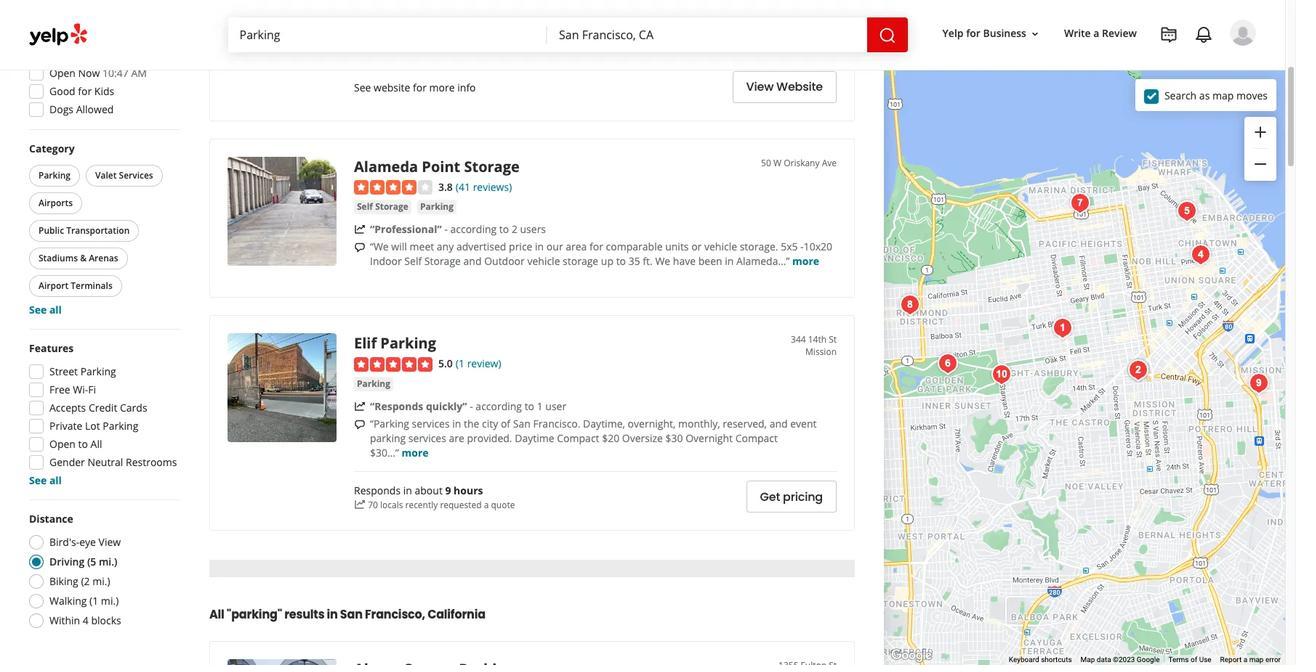 Task type: describe. For each thing, give the bounding box(es) containing it.
for right website
[[413, 80, 427, 94]]

quote
[[491, 499, 515, 512]]

map
[[1081, 657, 1095, 665]]

wi-
[[73, 383, 88, 397]]

keyboard shortcuts
[[1009, 657, 1072, 665]]

eye
[[79, 536, 96, 550]]

outdoor
[[484, 255, 525, 269]]

5x5
[[781, 240, 798, 254]]

st
[[829, 334, 837, 346]]

0 vertical spatial more
[[429, 80, 455, 94]]

Find text field
[[240, 27, 536, 43]]

parking up 5 star rating image
[[380, 334, 436, 354]]

meet
[[410, 240, 434, 254]]

more link for alameda point storage
[[792, 255, 819, 269]]

to left 1 in the left of the page
[[525, 400, 534, 414]]

$30
[[666, 432, 683, 446]]

1 horizontal spatial all
[[209, 607, 224, 624]]

recently
[[405, 499, 438, 512]]

parking up fi on the bottom left
[[80, 365, 116, 379]]

projects image
[[1160, 26, 1178, 44]]

0 vertical spatial according
[[450, 223, 497, 237]]

distance
[[29, 513, 73, 526]]

comparable
[[606, 240, 663, 254]]

good
[[49, 84, 75, 98]]

(41
[[456, 180, 470, 194]]

provided.
[[467, 432, 512, 446]]

4
[[83, 614, 89, 628]]

16 speech v2 image for alameda point storage
[[354, 242, 366, 254]]

344
[[791, 334, 806, 346]]

stadiums & arenas
[[39, 252, 118, 265]]

in inside "parking services in the city of san francisco. daytime, overnight, monthly, reserved, and event parking services are provided. daytime compact $20 oversize $30 overnight compact $30…"
[[452, 417, 461, 431]]

quickly"
[[426, 400, 467, 414]]

price
[[509, 240, 533, 254]]

point
[[422, 157, 460, 176]]

open for open now 10:47 am
[[49, 66, 76, 80]]

we
[[655, 255, 671, 269]]

fi
[[88, 383, 96, 397]]

units
[[665, 240, 689, 254]]

- inside "we will meet any advertised price in our area for comparable units or vehicle storage. 5x5 -10x20 indoor self storage and outdoor vehicle storage up to 35 ft. we have been in alameda…"
[[801, 240, 804, 254]]

elif parking link
[[354, 334, 436, 354]]

5 star rating image
[[354, 358, 433, 372]]

about
[[415, 484, 443, 498]]

none field near
[[559, 27, 855, 43]]

in right results
[[327, 607, 338, 624]]

mi.) for biking (2 mi.)
[[92, 575, 110, 589]]

and inside "parking services in the city of san francisco. daytime, overnight, monthly, reserved, and event parking services are provided. daytime compact $20 oversize $30 overnight compact $30…"
[[770, 417, 788, 431]]

parking down "category"
[[39, 169, 71, 182]]

music concourse parking image
[[934, 349, 963, 378]]

oriskany
[[784, 157, 820, 169]]

mission
[[806, 346, 837, 359]]

hours
[[454, 484, 483, 498]]

0 horizontal spatial elif parking image
[[228, 334, 337, 443]]

1 horizontal spatial parking link
[[417, 200, 457, 215]]

group containing features
[[25, 342, 180, 489]]

been
[[698, 255, 722, 269]]

private
[[49, 420, 82, 433]]

terms
[[1169, 657, 1189, 665]]

3.8 star rating image
[[354, 181, 433, 195]]

all for category
[[49, 303, 62, 317]]

16 trending v2 image
[[354, 500, 366, 511]]

will
[[391, 240, 407, 254]]

parking down cards
[[103, 420, 138, 433]]

for inside group
[[78, 84, 92, 98]]

elif parking
[[354, 334, 436, 354]]

16 chevron down v2 image
[[1029, 28, 1041, 40]]

0 horizontal spatial parking button
[[29, 165, 80, 187]]

2 vertical spatial -
[[470, 400, 473, 414]]

(2
[[81, 575, 90, 589]]

lot
[[85, 420, 100, 433]]

geary mall garage image
[[896, 290, 925, 320]]

see all for features
[[29, 474, 62, 488]]

public transportation
[[39, 225, 130, 237]]

view inside option group
[[99, 536, 121, 550]]

get
[[760, 489, 780, 506]]

storage inside "we will meet any advertised price in our area for comparable units or vehicle storage. 5x5 -10x20 indoor self storage and outdoor vehicle storage up to 35 ft. we have been in alameda…"
[[424, 255, 461, 269]]

biking (2 mi.)
[[49, 575, 110, 589]]

credit
[[89, 401, 117, 415]]

a for write
[[1094, 27, 1100, 40]]

features
[[29, 342, 74, 356]]

none field find
[[240, 27, 536, 43]]

daytime
[[515, 432, 554, 446]]

public transportation button
[[29, 220, 139, 242]]

lombard street garage image
[[1066, 189, 1095, 218]]

responds
[[354, 484, 401, 498]]

and inside "we will meet any advertised price in our area for comparable units or vehicle storage. 5x5 -10x20 indoor self storage and outdoor vehicle storage up to 35 ft. we have been in alameda…"
[[464, 255, 482, 269]]

kids
[[94, 84, 114, 98]]

reviews)
[[473, 180, 512, 194]]

1 horizontal spatial (1
[[456, 357, 465, 371]]

to inside group
[[78, 438, 88, 452]]

Near text field
[[559, 27, 855, 43]]

use
[[1199, 657, 1212, 665]]

event
[[790, 417, 817, 431]]

1 vertical spatial services
[[409, 432, 446, 446]]

alameda point storage image
[[228, 157, 337, 266]]

review
[[1102, 27, 1137, 40]]

open now 10:47 am
[[49, 66, 147, 80]]

city
[[482, 417, 498, 431]]

in right been
[[725, 255, 734, 269]]

suggested
[[29, 43, 81, 57]]

mi.) for walking (1 mi.)
[[101, 595, 119, 609]]

1 vertical spatial according
[[476, 400, 522, 414]]

in up recently
[[403, 484, 412, 498]]

airports button
[[29, 193, 82, 214]]

public
[[39, 225, 64, 237]]

yelp for business button
[[937, 21, 1047, 47]]

report a map error link
[[1220, 657, 1281, 665]]

0 vertical spatial -
[[445, 223, 448, 237]]

neutral
[[88, 456, 123, 470]]

map for error
[[1250, 657, 1264, 665]]

north beach parking garage image
[[1173, 197, 1202, 226]]

elif parking image
[[1124, 356, 1153, 385]]

50
[[761, 157, 771, 169]]

storage
[[563, 255, 599, 269]]

70
[[368, 499, 378, 512]]

users
[[520, 223, 546, 237]]

0 vertical spatial see
[[354, 80, 371, 94]]

bird's-
[[49, 536, 79, 550]]

for inside "we will meet any advertised price in our area for comparable units or vehicle storage. 5x5 -10x20 indoor self storage and outdoor vehicle storage up to 35 ft. we have been in alameda…"
[[590, 240, 603, 254]]

parking at the exchange image
[[1245, 369, 1274, 398]]

ave
[[822, 157, 837, 169]]

storage inside button
[[375, 201, 409, 213]]

user
[[546, 400, 566, 414]]

parking down 3.8
[[420, 201, 454, 213]]

0 vertical spatial vehicle
[[704, 240, 737, 254]]

10x20
[[804, 240, 832, 254]]

to inside "we will meet any advertised price in our area for comparable units or vehicle storage. 5x5 -10x20 indoor self storage and outdoor vehicle storage up to 35 ft. we have been in alameda…"
[[616, 255, 626, 269]]

16 trending v2 image for elif
[[354, 401, 366, 413]]

kezar parking lot image
[[987, 360, 1016, 389]]

gender
[[49, 456, 85, 470]]

self inside "we will meet any advertised price in our area for comparable units or vehicle storage. 5x5 -10x20 indoor self storage and outdoor vehicle storage up to 35 ft. we have been in alameda…"
[[404, 255, 422, 269]]

search image
[[879, 27, 896, 44]]

see all button for features
[[29, 474, 62, 488]]

$20
[[602, 432, 620, 446]]

responds in about 9 hours
[[354, 484, 483, 498]]

free
[[49, 383, 70, 397]]

"parking services in the city of san francisco. daytime, overnight, monthly, reserved, and event parking services are provided. daytime compact $20 oversize $30 overnight compact $30…"
[[370, 417, 817, 460]]

open for open to all
[[49, 438, 76, 452]]

services
[[119, 169, 153, 182]]

0 horizontal spatial san
[[340, 607, 363, 624]]

see for features
[[29, 474, 47, 488]]

for inside button
[[966, 27, 981, 40]]

the
[[464, 417, 479, 431]]

alamo square parking image
[[1048, 314, 1077, 343]]



Task type: vqa. For each thing, say whether or not it's contained in the screenshot.
Parking Link to the top
yes



Task type: locate. For each thing, give the bounding box(es) containing it.
0 vertical spatial mi.)
[[99, 555, 117, 569]]

2 vertical spatial storage
[[424, 255, 461, 269]]

1 horizontal spatial view
[[746, 79, 774, 95]]

requested
[[440, 499, 482, 512]]

- right '5x5'
[[801, 240, 804, 254]]

1 horizontal spatial parking button
[[354, 377, 393, 392]]

0 vertical spatial of
[[501, 417, 510, 431]]

2 horizontal spatial parking button
[[417, 200, 457, 215]]

1 vertical spatial see all button
[[29, 474, 62, 488]]

a for report
[[1244, 657, 1248, 665]]

see all button down airport
[[29, 303, 62, 317]]

or
[[692, 240, 702, 254]]

1 16 trending v2 image from the top
[[354, 224, 366, 236]]

2 horizontal spatial a
[[1244, 657, 1248, 665]]

0 vertical spatial san
[[513, 417, 531, 431]]

1 horizontal spatial san
[[513, 417, 531, 431]]

zoom out image
[[1252, 156, 1269, 173]]

mi.) right (5
[[99, 555, 117, 569]]

alameda
[[354, 157, 418, 176]]

2 none field from the left
[[559, 27, 855, 43]]

1 horizontal spatial and
[[770, 417, 788, 431]]

0 horizontal spatial vehicle
[[527, 255, 560, 269]]

map region
[[722, 0, 1296, 666]]

0 vertical spatial open
[[49, 66, 76, 80]]

&
[[80, 252, 87, 265]]

oversize
[[622, 432, 663, 446]]

1
[[537, 400, 543, 414]]

1 vertical spatial see
[[29, 303, 47, 317]]

1 horizontal spatial none field
[[559, 27, 855, 43]]

ft.
[[643, 255, 653, 269]]

0 vertical spatial view
[[746, 79, 774, 95]]

to down lot
[[78, 438, 88, 452]]

compact down reserved,
[[736, 432, 778, 446]]

walking (1 mi.)
[[49, 595, 119, 609]]

for up dogs allowed
[[78, 84, 92, 98]]

more link right $30…"
[[402, 446, 429, 460]]

accepts credit cards
[[49, 401, 147, 415]]

0 horizontal spatial none field
[[240, 27, 536, 43]]

parking down 5 star rating image
[[357, 378, 390, 390]]

- up any
[[445, 223, 448, 237]]

for up up on the left top of page
[[590, 240, 603, 254]]

driving (5 mi.)
[[49, 555, 117, 569]]

1 vertical spatial 16 speech v2 image
[[354, 419, 366, 431]]

zoom in image
[[1252, 123, 1269, 141]]

0 horizontal spatial all
[[91, 438, 102, 452]]

am
[[131, 66, 147, 80]]

see left website
[[354, 80, 371, 94]]

sutter stockton garage image
[[1187, 240, 1216, 269]]

"professional"
[[370, 223, 442, 237]]

mi.) right "(2"
[[92, 575, 110, 589]]

good for kids
[[49, 84, 114, 98]]

parking button up airports
[[29, 165, 80, 187]]

see all button down the gender
[[29, 474, 62, 488]]

0 horizontal spatial -
[[445, 223, 448, 237]]

group containing category
[[26, 142, 180, 318]]

0 vertical spatial see all button
[[29, 303, 62, 317]]

1 vertical spatial mi.)
[[92, 575, 110, 589]]

1 vertical spatial see all
[[29, 474, 62, 488]]

2 see all from the top
[[29, 474, 62, 488]]

1 horizontal spatial more
[[429, 80, 455, 94]]

1 vertical spatial and
[[770, 417, 788, 431]]

storage.
[[740, 240, 778, 254]]

map left error at the bottom of the page
[[1250, 657, 1264, 665]]

to left 35
[[616, 255, 626, 269]]

2 compact from the left
[[736, 432, 778, 446]]

vehicle down our
[[527, 255, 560, 269]]

2 vertical spatial see
[[29, 474, 47, 488]]

services left are on the left
[[409, 432, 446, 446]]

a right report
[[1244, 657, 1248, 665]]

0 horizontal spatial map
[[1213, 88, 1234, 102]]

self down 3.8 star rating image
[[357, 201, 373, 213]]

1 vertical spatial view
[[99, 536, 121, 550]]

error
[[1266, 657, 1281, 665]]

option group containing distance
[[25, 513, 180, 633]]

in left our
[[535, 240, 544, 254]]

san
[[513, 417, 531, 431], [340, 607, 363, 624]]

2 see all button from the top
[[29, 474, 62, 488]]

"responds
[[370, 400, 423, 414]]

0 vertical spatial see all
[[29, 303, 62, 317]]

0 vertical spatial 16 trending v2 image
[[354, 224, 366, 236]]

0 horizontal spatial and
[[464, 255, 482, 269]]

view right eye
[[99, 536, 121, 550]]

1 vertical spatial storage
[[375, 201, 409, 213]]

0 vertical spatial (1
[[456, 357, 465, 371]]

2 vertical spatial more
[[402, 446, 429, 460]]

parking link down 5 star rating image
[[354, 377, 393, 392]]

and left event
[[770, 417, 788, 431]]

group containing suggested
[[25, 43, 180, 121]]

within 4 blocks
[[49, 614, 121, 628]]

parking button for the bottommost parking link
[[354, 377, 393, 392]]

0 vertical spatial all
[[49, 303, 62, 317]]

see up the "distance"
[[29, 474, 47, 488]]

(1 review) link
[[456, 356, 501, 372]]

3.8 link
[[438, 179, 453, 195]]

1 vertical spatial san
[[340, 607, 363, 624]]

"we
[[370, 240, 389, 254]]

dogs allowed
[[49, 103, 114, 116]]

©2023
[[1113, 657, 1135, 665]]

parking button for the rightmost parking link
[[417, 200, 457, 215]]

more for parking
[[402, 446, 429, 460]]

1 horizontal spatial vehicle
[[704, 240, 737, 254]]

see down airport
[[29, 303, 47, 317]]

None field
[[240, 27, 536, 43], [559, 27, 855, 43]]

map right as
[[1213, 88, 1234, 102]]

more left info
[[429, 80, 455, 94]]

storage down 3.8 star rating image
[[375, 201, 409, 213]]

private lot parking
[[49, 420, 138, 433]]

our
[[547, 240, 563, 254]]

and down advertised
[[464, 255, 482, 269]]

more for point
[[792, 255, 819, 269]]

san left francisco,
[[340, 607, 363, 624]]

info
[[457, 80, 476, 94]]

2 open from the top
[[49, 438, 76, 452]]

16 speech v2 image for elif parking
[[354, 419, 366, 431]]

francisco,
[[365, 607, 425, 624]]

area
[[566, 240, 587, 254]]

2 vertical spatial mi.)
[[101, 595, 119, 609]]

self storage button
[[354, 200, 411, 215]]

restrooms
[[126, 456, 177, 470]]

w
[[774, 157, 782, 169]]

0 vertical spatial parking button
[[29, 165, 80, 187]]

map for moves
[[1213, 88, 1234, 102]]

1 horizontal spatial elif parking image
[[1124, 356, 1153, 385]]

1 horizontal spatial -
[[470, 400, 473, 414]]

a right the write
[[1094, 27, 1100, 40]]

write a review link
[[1059, 21, 1143, 47]]

0 horizontal spatial storage
[[375, 201, 409, 213]]

2 all from the top
[[49, 474, 62, 488]]

1 vertical spatial parking link
[[354, 377, 393, 392]]

parking button down 5 star rating image
[[354, 377, 393, 392]]

0 horizontal spatial view
[[99, 536, 121, 550]]

are
[[449, 432, 464, 446]]

driving
[[49, 555, 85, 569]]

344 14th st mission
[[791, 334, 837, 359]]

mi.)
[[99, 555, 117, 569], [92, 575, 110, 589], [101, 595, 119, 609]]

0 horizontal spatial a
[[484, 499, 489, 512]]

None search field
[[228, 17, 911, 52]]

self down meet
[[404, 255, 422, 269]]

cards
[[120, 401, 147, 415]]

1 vertical spatial self
[[404, 255, 422, 269]]

self inside button
[[357, 201, 373, 213]]

"parking
[[370, 417, 409, 431]]

0 vertical spatial a
[[1094, 27, 1100, 40]]

16 speech v2 image left "we
[[354, 242, 366, 254]]

1 vertical spatial all
[[49, 474, 62, 488]]

as
[[1200, 88, 1210, 102]]

see all button
[[29, 303, 62, 317], [29, 474, 62, 488]]

(1 down "(2"
[[89, 595, 98, 609]]

parking link down 3.8
[[417, 200, 457, 215]]

all for features
[[49, 474, 62, 488]]

0 horizontal spatial of
[[501, 417, 510, 431]]

terminals
[[71, 280, 113, 292]]

1 vertical spatial (1
[[89, 595, 98, 609]]

16 trending v2 image down "self storage" link
[[354, 224, 366, 236]]

more link for elif parking
[[402, 446, 429, 460]]

"professional" - according to 2 users
[[370, 223, 546, 237]]

1 compact from the left
[[557, 432, 599, 446]]

0 horizontal spatial more
[[402, 446, 429, 460]]

1 16 speech v2 image from the top
[[354, 242, 366, 254]]

group
[[25, 43, 180, 121], [1245, 117, 1277, 181], [26, 142, 180, 318], [25, 342, 180, 489]]

according up advertised
[[450, 223, 497, 237]]

1 vertical spatial more
[[792, 255, 819, 269]]

1 horizontal spatial storage
[[424, 255, 461, 269]]

0 vertical spatial all
[[91, 438, 102, 452]]

see all down airport
[[29, 303, 62, 317]]

16 trending v2 image
[[354, 224, 366, 236], [354, 401, 366, 413]]

nolan p. image
[[1230, 20, 1256, 46]]

1 see all button from the top
[[29, 303, 62, 317]]

$30…"
[[370, 446, 399, 460]]

google image
[[888, 647, 936, 666]]

all down the gender
[[49, 474, 62, 488]]

2 16 speech v2 image from the top
[[354, 419, 366, 431]]

1 vertical spatial all
[[209, 607, 224, 624]]

1 vertical spatial a
[[484, 499, 489, 512]]

elif parking image
[[228, 334, 337, 443], [1124, 356, 1153, 385]]

0 horizontal spatial parking link
[[354, 377, 393, 392]]

parking
[[370, 432, 406, 446]]

street
[[49, 365, 78, 379]]

airport terminals button
[[29, 276, 122, 297]]

16 speech v2 image
[[354, 242, 366, 254], [354, 419, 366, 431]]

1 horizontal spatial more link
[[792, 255, 819, 269]]

more right $30…"
[[402, 446, 429, 460]]

0 vertical spatial storage
[[464, 157, 520, 176]]

0 horizontal spatial (1
[[89, 595, 98, 609]]

0 vertical spatial map
[[1213, 88, 1234, 102]]

write a review
[[1064, 27, 1137, 40]]

1 vertical spatial parking button
[[417, 200, 457, 215]]

gender neutral restrooms
[[49, 456, 177, 470]]

1 vertical spatial more link
[[402, 446, 429, 460]]

2 horizontal spatial -
[[801, 240, 804, 254]]

see all down the gender
[[29, 474, 62, 488]]

2 vertical spatial a
[[1244, 657, 1248, 665]]

0 vertical spatial parking link
[[417, 200, 457, 215]]

- up the the
[[470, 400, 473, 414]]

0 horizontal spatial more link
[[402, 446, 429, 460]]

user actions element
[[931, 18, 1277, 108]]

to left '2'
[[499, 223, 509, 237]]

open up good
[[49, 66, 76, 80]]

get pricing
[[760, 489, 823, 506]]

16 trending v2 image for alameda
[[354, 224, 366, 236]]

san up daytime
[[513, 417, 531, 431]]

all down private lot parking
[[91, 438, 102, 452]]

for right "yelp"
[[966, 27, 981, 40]]

daytime,
[[583, 417, 625, 431]]

vehicle up been
[[704, 240, 737, 254]]

2 vertical spatial parking button
[[354, 377, 393, 392]]

1 see all from the top
[[29, 303, 62, 317]]

san inside "parking services in the city of san francisco. daytime, overnight, monthly, reserved, and event parking services are provided. daytime compact $20 oversize $30 overnight compact $30…"
[[513, 417, 531, 431]]

1 vertical spatial 16 trending v2 image
[[354, 401, 366, 413]]

transportation
[[66, 225, 130, 237]]

14th
[[808, 334, 827, 346]]

see
[[354, 80, 371, 94], [29, 303, 47, 317], [29, 474, 47, 488]]

option group
[[25, 513, 180, 633]]

0 vertical spatial self
[[357, 201, 373, 213]]

2 horizontal spatial more
[[792, 255, 819, 269]]

0 vertical spatial 16 speech v2 image
[[354, 242, 366, 254]]

1 vertical spatial open
[[49, 438, 76, 452]]

open
[[49, 66, 76, 80], [49, 438, 76, 452]]

1 horizontal spatial a
[[1094, 27, 1100, 40]]

yelp
[[943, 27, 964, 40]]

according up city
[[476, 400, 522, 414]]

1 vertical spatial map
[[1250, 657, 1264, 665]]

notifications image
[[1195, 26, 1213, 44]]

all
[[49, 303, 62, 317], [49, 474, 62, 488]]

see all button for category
[[29, 303, 62, 317]]

reserved,
[[723, 417, 767, 431]]

1 none field from the left
[[240, 27, 536, 43]]

for
[[966, 27, 981, 40], [413, 80, 427, 94], [78, 84, 92, 98], [590, 240, 603, 254]]

3.8
[[438, 180, 453, 194]]

1 horizontal spatial of
[[1191, 657, 1198, 665]]

free wi-fi
[[49, 383, 96, 397]]

16 trending v2 image left "responds at the bottom of page
[[354, 401, 366, 413]]

see for category
[[29, 303, 47, 317]]

storage
[[464, 157, 520, 176], [375, 201, 409, 213], [424, 255, 461, 269]]

moves
[[1237, 88, 1268, 102]]

70 locals recently requested a quote
[[368, 499, 515, 512]]

view
[[746, 79, 774, 95], [99, 536, 121, 550]]

0 vertical spatial and
[[464, 255, 482, 269]]

in up are on the left
[[452, 417, 461, 431]]

(1 review)
[[456, 357, 501, 371]]

compact down francisco.
[[557, 432, 599, 446]]

of left 'use'
[[1191, 657, 1198, 665]]

parking button down 3.8
[[417, 200, 457, 215]]

(1 inside option group
[[89, 595, 98, 609]]

1 horizontal spatial self
[[404, 255, 422, 269]]

1 horizontal spatial map
[[1250, 657, 1264, 665]]

5.0 link
[[438, 356, 453, 372]]

2 16 trending v2 image from the top
[[354, 401, 366, 413]]

any
[[437, 240, 454, 254]]

all down airport
[[49, 303, 62, 317]]

of right city
[[501, 417, 510, 431]]

of inside "parking services in the city of san francisco. daytime, overnight, monthly, reserved, and event parking services are provided. daytime compact $20 oversize $30 overnight compact $30…"
[[501, 417, 510, 431]]

1 vertical spatial vehicle
[[527, 255, 560, 269]]

a left quote
[[484, 499, 489, 512]]

all inside group
[[91, 438, 102, 452]]

blocks
[[91, 614, 121, 628]]

storage up reviews)
[[464, 157, 520, 176]]

mi.) up blocks
[[101, 595, 119, 609]]

services down quickly"
[[412, 417, 450, 431]]

0 horizontal spatial compact
[[557, 432, 599, 446]]

1 open from the top
[[49, 66, 76, 80]]

2 horizontal spatial storage
[[464, 157, 520, 176]]

16 speech v2 image left "parking
[[354, 419, 366, 431]]

(41 reviews) link
[[456, 179, 512, 195]]

open down 'private'
[[49, 438, 76, 452]]

to
[[499, 223, 509, 237], [616, 255, 626, 269], [525, 400, 534, 414], [78, 438, 88, 452]]

all left "parking"
[[209, 607, 224, 624]]

"we will meet any advertised price in our area for comparable units or vehicle storage. 5x5 -10x20 indoor self storage and outdoor vehicle storage up to 35 ft. we have been in alameda…"
[[370, 240, 832, 269]]

in
[[535, 240, 544, 254], [725, 255, 734, 269], [452, 417, 461, 431], [403, 484, 412, 498], [327, 607, 338, 624]]

1 vertical spatial -
[[801, 240, 804, 254]]

within
[[49, 614, 80, 628]]

view left "website"
[[746, 79, 774, 95]]

have
[[673, 255, 696, 269]]

1 vertical spatial of
[[1191, 657, 1198, 665]]

services
[[412, 417, 450, 431], [409, 432, 446, 446]]

(1 right 5.0
[[456, 357, 465, 371]]

view website
[[746, 79, 823, 95]]

0 vertical spatial services
[[412, 417, 450, 431]]

california
[[428, 607, 486, 624]]

valet
[[95, 169, 117, 182]]

more link down 10x20
[[792, 255, 819, 269]]

see all for category
[[29, 303, 62, 317]]

mi.) for driving (5 mi.)
[[99, 555, 117, 569]]

storage down any
[[424, 255, 461, 269]]

(5
[[87, 555, 96, 569]]

1 all from the top
[[49, 303, 62, 317]]

0 horizontal spatial self
[[357, 201, 373, 213]]

1 horizontal spatial compact
[[736, 432, 778, 446]]

more down 10x20
[[792, 255, 819, 269]]



